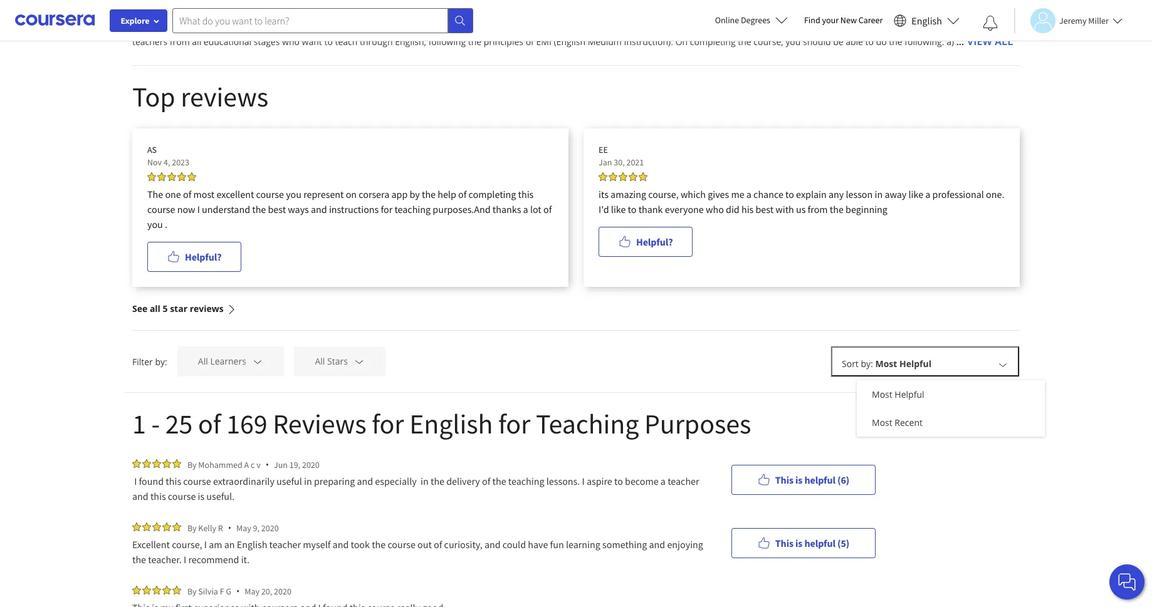 Task type: locate. For each thing, give the bounding box(es) containing it.
2 horizontal spatial you
[[786, 36, 801, 48]]

language-
[[660, 20, 700, 32]]

this inside colleagues from universities all over the world who share the same discipline and discourse community, to ask questions and exchange ideas. this mooc targets lecturers who wish to begin using english in their teaching. a priori, this means university lecturers from countries where english is not the l1 or a widely-used language (romance language-speaking countries, for example), though in fact the course is open to teachers from all educational stages who want to teach through english, following the principles of emi (english medium instruction).  on completing the course, you should be able to do the following.  a) ... view all
[[206, 20, 221, 32]]

who inside its amazing course, which gives me a chance to explain any lesson in away like a professional one. i'd like to thank everyone who did his best with us from the beginning
[[706, 203, 724, 216]]

from down explain
[[808, 203, 828, 216]]

targets
[[761, 7, 790, 19]]

1 horizontal spatial •
[[236, 586, 240, 597]]

a left professional
[[925, 188, 931, 201]]

by left kelly
[[187, 523, 197, 534]]

in
[[962, 7, 970, 19], [870, 20, 877, 32], [875, 188, 883, 201], [304, 475, 312, 488], [421, 475, 429, 488]]

2 vertical spatial all
[[150, 303, 160, 315]]

lecturers
[[792, 7, 828, 19], [295, 20, 332, 32]]

exchange
[[645, 7, 684, 19]]

0 vertical spatial •
[[266, 459, 269, 471]]

2020
[[302, 459, 320, 470], [261, 523, 279, 534], [274, 586, 291, 597]]

2 best from the left
[[756, 203, 774, 216]]

1 horizontal spatial best
[[756, 203, 774, 216]]

myself
[[303, 538, 331, 551]]

though
[[838, 20, 867, 32]]

2 horizontal spatial all
[[995, 34, 1013, 48]]

3 by from the top
[[187, 586, 197, 597]]

helpful?
[[636, 236, 673, 248], [185, 251, 222, 263]]

english up open
[[931, 7, 960, 19]]

1 vertical spatial course,
[[648, 188, 679, 201]]

teaching.
[[132, 20, 169, 32]]

see
[[132, 303, 147, 315]]

1 vertical spatial all
[[192, 36, 201, 48]]

teaching inside i found this course extraordinarily useful in preparing and especially  in the delivery of the teaching lessons. i aspire to become a teacher and this course is useful.
[[508, 475, 544, 488]]

a inside i found this course extraordinarily useful in preparing and especially  in the delivery of the teaching lessons. i aspire to become a teacher and this course is useful.
[[661, 475, 666, 488]]

english up "it."
[[237, 538, 267, 551]]

• right 'g'
[[236, 586, 240, 597]]

1 horizontal spatial course,
[[648, 188, 679, 201]]

1 horizontal spatial completing
[[690, 36, 736, 48]]

teacher inside i found this course extraordinarily useful in preparing and especially  in the delivery of the teaching lessons. i aspire to become a teacher and this course is useful.
[[668, 475, 699, 488]]

following.
[[905, 36, 944, 48]]

2 vertical spatial you
[[147, 218, 163, 231]]

i right now
[[197, 203, 200, 216]]

this left (5)
[[775, 537, 794, 549]]

corsera
[[359, 188, 389, 201]]

1 horizontal spatial all
[[315, 356, 325, 368]]

None search field
[[172, 8, 473, 33]]

0 vertical spatial may
[[236, 523, 251, 534]]

0 horizontal spatial teaching
[[395, 203, 431, 216]]

filter by:
[[132, 356, 167, 368]]

all left 5
[[150, 303, 160, 315]]

explore
[[121, 15, 150, 26]]

1 horizontal spatial you
[[286, 188, 301, 201]]

1 vertical spatial helpful
[[805, 537, 836, 549]]

may inside by silvia f g • may 20, 2020
[[245, 586, 260, 597]]

1 by from the top
[[187, 459, 197, 470]]

all inside 'button'
[[198, 356, 208, 368]]

2 vertical spatial this
[[775, 537, 794, 549]]

l1
[[496, 20, 506, 32]]

universities
[[200, 7, 247, 19]]

their
[[972, 7, 991, 19]]

teacher right become on the right of page
[[668, 475, 699, 488]]

same
[[383, 7, 405, 19]]

from up teach
[[334, 20, 354, 32]]

1 vertical spatial •
[[228, 522, 231, 534]]

online degrees button
[[705, 6, 798, 34]]

am
[[209, 538, 222, 551]]

most up most helpful
[[875, 358, 897, 370]]

2 vertical spatial course,
[[172, 538, 202, 551]]

purposes
[[644, 407, 751, 441]]

by
[[187, 459, 197, 470], [187, 523, 197, 534], [187, 586, 197, 597]]

a right become on the right of page
[[661, 475, 666, 488]]

colleagues from universities all over the world who share the same discipline and discourse community, to ask questions and exchange ideas. this mooc targets lecturers who wish to begin using english in their teaching. a priori, this means university lecturers from countries where english is not the l1 or a widely-used language (romance language-speaking countries, for example), though in fact the course is open to teachers from all educational stages who want to teach through english, following the principles of emi (english medium instruction).  on completing the course, you should be able to do the following.  a) ... view all
[[132, 7, 1013, 48]]

jan
[[599, 157, 612, 168]]

used
[[555, 20, 575, 32]]

0 horizontal spatial •
[[228, 522, 231, 534]]

helpful inside button
[[805, 474, 836, 486]]

1 vertical spatial may
[[245, 586, 260, 597]]

course, down kelly
[[172, 538, 202, 551]]

helpful? button
[[599, 227, 693, 257], [147, 242, 242, 272]]

new
[[841, 14, 857, 26]]

reviews right star
[[190, 303, 224, 315]]

and down represent
[[311, 203, 327, 216]]

teachers
[[132, 36, 167, 48]]

this down universities
[[206, 20, 221, 32]]

most left 'recent'
[[872, 417, 892, 429]]

0 vertical spatial course,
[[754, 36, 783, 48]]

course right excellent
[[256, 188, 284, 201]]

2 by from the top
[[187, 523, 197, 534]]

1 vertical spatial like
[[611, 203, 626, 216]]

preparing
[[314, 475, 355, 488]]

you up ways
[[286, 188, 301, 201]]

reviews down educational
[[181, 80, 268, 114]]

a left c
[[244, 459, 249, 470]]

0 vertical spatial lecturers
[[792, 7, 828, 19]]

lecturers up example),
[[792, 7, 828, 19]]

the one of most excellent course you represent on corsera app by the help of completing this course now i understand the best ways and instructions for teaching purposes.and thanks a lot of you .
[[147, 188, 552, 231]]

the
[[281, 7, 294, 19], [367, 7, 381, 19], [481, 20, 494, 32], [897, 20, 910, 32], [468, 36, 482, 48], [738, 36, 751, 48], [889, 36, 903, 48], [422, 188, 436, 201], [252, 203, 266, 216], [830, 203, 844, 216], [431, 475, 444, 488], [492, 475, 506, 488], [372, 538, 386, 551], [132, 554, 146, 566]]

teacher left myself
[[269, 538, 301, 551]]

is left 'useful.'
[[198, 490, 204, 503]]

like right away
[[909, 188, 923, 201]]

course,
[[754, 36, 783, 48], [648, 188, 679, 201], [172, 538, 202, 551]]

ee jan 30, 2021
[[599, 144, 644, 168]]

1 horizontal spatial chevron down image
[[997, 359, 1009, 371]]

0 horizontal spatial you
[[147, 218, 163, 231]]

to left do
[[865, 36, 874, 48]]

reviews inside 'button'
[[190, 303, 224, 315]]

9,
[[253, 523, 260, 534]]

online degrees
[[715, 14, 770, 26]]

0 vertical spatial all
[[249, 7, 258, 19]]

0 vertical spatial teaching
[[395, 203, 431, 216]]

educational
[[204, 36, 251, 48]]

is inside button
[[796, 537, 803, 549]]

course down using
[[913, 20, 940, 32]]

reviews
[[181, 80, 268, 114], [190, 303, 224, 315]]

this inside the this is helpful (5) button
[[775, 537, 794, 549]]

helpful? button down .
[[147, 242, 242, 272]]

of right delivery
[[482, 475, 490, 488]]

most recent menu item
[[857, 409, 1045, 437]]

to right want on the left top of page
[[324, 36, 333, 48]]

medium
[[588, 36, 622, 48]]

and down found on the bottom of the page
[[132, 490, 148, 503]]

0 vertical spatial you
[[786, 36, 801, 48]]

helpful left (5)
[[805, 537, 836, 549]]

all down show notifications image
[[995, 34, 1013, 48]]

all left learners
[[198, 356, 208, 368]]

1 helpful from the top
[[805, 474, 836, 486]]

purposes.and
[[433, 203, 491, 216]]

all left stars
[[315, 356, 325, 368]]

i left found on the bottom of the page
[[134, 475, 137, 488]]

like right i'd
[[611, 203, 626, 216]]

recent
[[895, 417, 923, 429]]

helpful
[[900, 358, 932, 370], [895, 389, 924, 401]]

menu
[[857, 381, 1045, 437]]

0 vertical spatial 2020
[[302, 459, 320, 470]]

0 horizontal spatial course,
[[172, 538, 202, 551]]

filled star image
[[147, 172, 156, 181], [167, 172, 176, 181], [177, 172, 186, 181], [187, 172, 196, 181], [609, 172, 617, 181], [152, 460, 161, 468], [172, 460, 181, 468], [132, 523, 141, 532], [162, 523, 171, 532], [142, 586, 151, 595], [152, 586, 161, 595], [162, 586, 171, 595]]

enjoying
[[667, 538, 703, 551]]

2 horizontal spatial all
[[249, 7, 258, 19]]

course, down countries,
[[754, 36, 783, 48]]

who down gives
[[706, 203, 724, 216]]

0 horizontal spatial like
[[611, 203, 626, 216]]

by: right "sort"
[[861, 358, 873, 370]]

all left over
[[249, 7, 258, 19]]

0 horizontal spatial all
[[150, 303, 160, 315]]

your
[[822, 14, 839, 26]]

0 horizontal spatial teacher
[[269, 538, 301, 551]]

by
[[410, 188, 420, 201]]

and
[[448, 7, 464, 19], [627, 7, 643, 19], [311, 203, 327, 216], [357, 475, 373, 488], [132, 490, 148, 503], [333, 538, 349, 551], [484, 538, 501, 551], [649, 538, 665, 551]]

by left mohammed
[[187, 459, 197, 470]]

2020 right 20,
[[274, 586, 291, 597]]

career
[[859, 14, 883, 26]]

widely-
[[527, 20, 555, 32]]

helpful? down thank at right top
[[636, 236, 673, 248]]

teaching left lessons.
[[508, 475, 544, 488]]

2 helpful from the top
[[805, 537, 836, 549]]

2023
[[172, 157, 189, 168]]

1 vertical spatial teaching
[[508, 475, 544, 488]]

r
[[218, 523, 223, 534]]

learning
[[566, 538, 600, 551]]

1 best from the left
[[268, 203, 286, 216]]

f
[[220, 586, 224, 597]]

found
[[139, 475, 164, 488]]

i inside the one of most excellent course you represent on corsera app by the help of completing this course now i understand the best ways and instructions for teaching purposes.and thanks a lot of you .
[[197, 203, 200, 216]]

me
[[731, 188, 745, 201]]

this inside the this is helpful (6) button
[[775, 474, 794, 486]]

1 vertical spatial 2020
[[261, 523, 279, 534]]

0 vertical spatial this
[[713, 7, 729, 19]]

help
[[438, 188, 456, 201]]

course inside colleagues from universities all over the world who share the same discipline and discourse community, to ask questions and exchange ideas. this mooc targets lecturers who wish to begin using english in their teaching. a priori, this means university lecturers from countries where english is not the l1 or a widely-used language (romance language-speaking countries, for example), though in fact the course is open to teachers from all educational stages who want to teach through english, following the principles of emi (english medium instruction).  on completing the course, you should be able to do the following.  a) ... view all
[[913, 20, 940, 32]]

this left (6)
[[775, 474, 794, 486]]

0 horizontal spatial by:
[[155, 356, 167, 368]]

0 horizontal spatial lecturers
[[295, 20, 332, 32]]

1 vertical spatial teacher
[[269, 538, 301, 551]]

a right me
[[747, 188, 752, 201]]

of right out
[[434, 538, 442, 551]]

by: for filter
[[155, 356, 167, 368]]

chevron down image
[[252, 356, 264, 368], [997, 359, 1009, 371]]

1 horizontal spatial lecturers
[[792, 7, 828, 19]]

helpful up 'recent'
[[895, 389, 924, 401]]

0 horizontal spatial best
[[268, 203, 286, 216]]

aspire
[[587, 475, 612, 488]]

a
[[519, 20, 524, 32], [747, 188, 752, 201], [925, 188, 931, 201], [523, 203, 528, 216], [661, 475, 666, 488]]

course, up thank at right top
[[648, 188, 679, 201]]

you left .
[[147, 218, 163, 231]]

0 horizontal spatial all
[[198, 356, 208, 368]]

1 vertical spatial by
[[187, 523, 197, 534]]

this up speaking at the right top of page
[[713, 7, 729, 19]]

i'd
[[599, 203, 609, 216]]

a left the lot
[[523, 203, 528, 216]]

not
[[465, 20, 478, 32]]

to right aspire at the right bottom
[[614, 475, 623, 488]]

2020 inside by kelly r • may 9, 2020
[[261, 523, 279, 534]]

chevron down image up most helpful menu item
[[997, 359, 1009, 371]]

who left want on the left top of page
[[282, 36, 300, 48]]

with
[[776, 203, 794, 216]]

1 horizontal spatial all
[[192, 36, 201, 48]]

everyone
[[665, 203, 704, 216]]

an
[[224, 538, 235, 551]]

sort
[[842, 358, 859, 370]]

by for i
[[187, 523, 197, 534]]

this for this is helpful (5)
[[775, 537, 794, 549]]

filter
[[132, 356, 153, 368]]

this inside colleagues from universities all over the world who share the same discipline and discourse community, to ask questions and exchange ideas. this mooc targets lecturers who wish to begin using english in their teaching. a priori, this means university lecturers from countries where english is not the l1 or a widely-used language (romance language-speaking countries, for example), though in fact the course is open to teachers from all educational stages who want to teach through english, following the principles of emi (english medium instruction).  on completing the course, you should be able to do the following.  a) ... view all
[[713, 7, 729, 19]]

0 vertical spatial helpful
[[805, 474, 836, 486]]

this is helpful (6) button
[[732, 465, 876, 495]]

of left emi at the left
[[526, 36, 534, 48]]

lecturers down world
[[295, 20, 332, 32]]

0 horizontal spatial completing
[[469, 188, 516, 201]]

• right v
[[266, 459, 269, 471]]

of right one
[[183, 188, 191, 201]]

most recent
[[872, 417, 923, 429]]

community,
[[508, 7, 556, 19]]

best left ways
[[268, 203, 286, 216]]

teaching
[[395, 203, 431, 216], [508, 475, 544, 488]]

english inside "button"
[[912, 14, 942, 27]]

1 vertical spatial reviews
[[190, 303, 224, 315]]

by inside by kelly r • may 9, 2020
[[187, 523, 197, 534]]

all for all stars
[[315, 356, 325, 368]]

1 horizontal spatial by:
[[861, 358, 873, 370]]

may left 9,
[[236, 523, 251, 534]]

chat with us image
[[1117, 572, 1137, 592]]

for inside colleagues from universities all over the world who share the same discipline and discourse community, to ask questions and exchange ideas. this mooc targets lecturers who wish to begin using english in their teaching. a priori, this means university lecturers from countries where english is not the l1 or a widely-used language (romance language-speaking countries, for example), though in fact the course is open to teachers from all educational stages who want to teach through english, following the principles of emi (english medium instruction).  on completing the course, you should be able to do the following.  a) ... view all
[[782, 20, 794, 32]]

priori,
[[180, 20, 204, 32]]

you inside colleagues from universities all over the world who share the same discipline and discourse community, to ask questions and exchange ideas. this mooc targets lecturers who wish to begin using english in their teaching. a priori, this means university lecturers from countries where english is not the l1 or a widely-used language (romance language-speaking countries, for example), though in fact the course is open to teachers from all educational stages who want to teach through english, following the principles of emi (english medium instruction).  on completing the course, you should be able to do the following.  a) ... view all
[[786, 36, 801, 48]]

course left out
[[388, 538, 416, 551]]

• right r
[[228, 522, 231, 534]]

who left share
[[322, 7, 340, 19]]

1 vertical spatial this
[[775, 474, 794, 486]]

(5)
[[838, 537, 850, 549]]

19,
[[289, 459, 300, 470]]

0 horizontal spatial a
[[172, 20, 177, 32]]

in left away
[[875, 188, 883, 201]]

0 vertical spatial teacher
[[668, 475, 699, 488]]

0 horizontal spatial helpful?
[[185, 251, 222, 263]]

0 horizontal spatial chevron down image
[[252, 356, 264, 368]]

best down chance
[[756, 203, 774, 216]]

filled star image
[[157, 172, 166, 181], [599, 172, 607, 181], [619, 172, 628, 181], [629, 172, 638, 181], [639, 172, 648, 181], [132, 460, 141, 468], [142, 460, 151, 468], [162, 460, 171, 468], [142, 523, 151, 532], [152, 523, 161, 532], [172, 523, 181, 532], [132, 586, 141, 595], [172, 586, 181, 595]]

2 vertical spatial by
[[187, 586, 197, 597]]

2 vertical spatial 2020
[[274, 586, 291, 597]]

helpful for (5)
[[805, 537, 836, 549]]

all down priori,
[[192, 36, 201, 48]]

0 vertical spatial completing
[[690, 36, 736, 48]]

2 horizontal spatial course,
[[754, 36, 783, 48]]

which
[[681, 188, 706, 201]]

0 vertical spatial helpful
[[900, 358, 932, 370]]

may left 20,
[[245, 586, 260, 597]]

1 horizontal spatial teaching
[[508, 475, 544, 488]]

1 horizontal spatial helpful?
[[636, 236, 673, 248]]

silvia
[[198, 586, 218, 597]]

all for all learners
[[198, 356, 208, 368]]

show notifications image
[[983, 16, 998, 31]]

2 vertical spatial •
[[236, 586, 240, 597]]

all inside button
[[315, 356, 325, 368]]

helpful? button down thank at right top
[[599, 227, 693, 257]]

(6)
[[838, 474, 850, 486]]

completing inside the one of most excellent course you represent on corsera app by the help of completing this course now i understand the best ways and instructions for teaching purposes.and thanks a lot of you .
[[469, 188, 516, 201]]

2 vertical spatial most
[[872, 417, 892, 429]]

stages
[[254, 36, 280, 48]]

its amazing course, which gives me a chance to explain any lesson in away like a professional one. i'd like to thank everyone who did his best with us from the beginning
[[599, 188, 1005, 216]]

in right especially
[[421, 475, 429, 488]]

coursera image
[[15, 10, 95, 30]]

this
[[206, 20, 221, 32], [518, 188, 534, 201], [166, 475, 181, 488], [150, 490, 166, 503]]

who
[[322, 7, 340, 19], [830, 7, 848, 19], [282, 36, 300, 48], [706, 203, 724, 216]]

find your new career
[[804, 14, 883, 26]]

miller
[[1088, 15, 1109, 26]]

1 vertical spatial a
[[244, 459, 249, 470]]

completing up thanks
[[469, 188, 516, 201]]

a inside the one of most excellent course you represent on corsera app by the help of completing this course now i understand the best ways and instructions for teaching purposes.and thanks a lot of you .
[[523, 203, 528, 216]]

course up 'useful.'
[[183, 475, 211, 488]]

most down sort by: most helpful
[[872, 389, 892, 401]]

chevron down image right learners
[[252, 356, 264, 368]]

1 horizontal spatial a
[[244, 459, 249, 470]]

to left show notifications image
[[974, 20, 983, 32]]

0 vertical spatial a
[[172, 20, 177, 32]]

mohammed
[[198, 459, 242, 470]]

1 horizontal spatial like
[[909, 188, 923, 201]]

by: for sort
[[861, 358, 873, 370]]

a left priori,
[[172, 20, 177, 32]]

by inside by mohammed a c v • jun 19, 2020
[[187, 459, 197, 470]]

0 vertical spatial like
[[909, 188, 923, 201]]

this up the lot
[[518, 188, 534, 201]]

helpful inside button
[[805, 537, 836, 549]]

course, inside the excellent course, i am an english teacher myself and took the course out of curiosity, and could have fun learning something and enjoying the teacher. i recommend it.
[[172, 538, 202, 551]]

1 horizontal spatial teacher
[[668, 475, 699, 488]]

best inside the one of most excellent course you represent on corsera app by the help of completing this course now i understand the best ways and instructions for teaching purposes.and thanks a lot of you .
[[268, 203, 286, 216]]

to down amazing
[[628, 203, 637, 216]]

1 vertical spatial helpful
[[895, 389, 924, 401]]

1 horizontal spatial helpful? button
[[599, 227, 693, 257]]

all
[[249, 7, 258, 19], [192, 36, 201, 48], [150, 303, 160, 315]]

course, inside its amazing course, which gives me a chance to explain any lesson in away like a professional one. i'd like to thank everyone who did his best with us from the beginning
[[648, 188, 679, 201]]

one.
[[986, 188, 1005, 201]]

1 - 25 of 169 reviews for english for teaching purposes
[[132, 407, 751, 441]]

be
[[833, 36, 844, 48]]

course
[[913, 20, 940, 32], [256, 188, 284, 201], [147, 203, 175, 216], [183, 475, 211, 488], [168, 490, 196, 503], [388, 538, 416, 551]]

1 vertical spatial completing
[[469, 188, 516, 201]]

is left open
[[942, 20, 949, 32]]

1 vertical spatial most
[[872, 389, 892, 401]]

0 vertical spatial by
[[187, 459, 197, 470]]



Task type: describe. For each thing, give the bounding box(es) containing it.
and left could
[[484, 538, 501, 551]]

and left took
[[333, 538, 349, 551]]

and inside the one of most excellent course you represent on corsera app by the help of completing this course now i understand the best ways and instructions for teaching purposes.and thanks a lot of you .
[[311, 203, 327, 216]]

course, inside colleagues from universities all over the world who share the same discipline and discourse community, to ask questions and exchange ideas. this mooc targets lecturers who wish to begin using english in their teaching. a priori, this means university lecturers from countries where english is not the l1 or a widely-used language (romance language-speaking countries, for example), though in fact the course is open to teachers from all educational stages who want to teach through english, following the principles of emi (english medium instruction).  on completing the course, you should be able to do the following.  a) ... view all
[[754, 36, 783, 48]]

on
[[676, 36, 688, 48]]

took
[[351, 538, 370, 551]]

this for this is helpful (6)
[[775, 474, 794, 486]]

to inside i found this course extraordinarily useful in preparing and especially  in the delivery of the teaching lessons. i aspire to become a teacher and this course is useful.
[[614, 475, 623, 488]]

i right teacher. on the left bottom of page
[[184, 554, 186, 566]]

this right found on the bottom of the page
[[166, 475, 181, 488]]

this down found on the bottom of the page
[[150, 490, 166, 503]]

helpful inside menu item
[[895, 389, 924, 401]]

is inside button
[[796, 474, 803, 486]]

thank
[[639, 203, 663, 216]]

best inside its amazing course, which gives me a chance to explain any lesson in away like a professional one. i'd like to thank everyone who did his best with us from the beginning
[[756, 203, 774, 216]]

to left ask
[[558, 7, 567, 19]]

the inside its amazing course, which gives me a chance to explain any lesson in away like a professional one. i'd like to thank everyone who did his best with us from the beginning
[[830, 203, 844, 216]]

out
[[418, 538, 432, 551]]

learners
[[210, 356, 246, 368]]

delivery
[[446, 475, 480, 488]]

What do you want to learn? text field
[[172, 8, 448, 33]]

and right the preparing
[[357, 475, 373, 488]]

-
[[151, 407, 160, 441]]

ideas.
[[687, 7, 710, 19]]

explain
[[796, 188, 827, 201]]

discipline
[[407, 7, 446, 19]]

extraordinarily
[[213, 475, 275, 488]]

teacher inside the excellent course, i am an english teacher myself and took the course out of curiosity, and could have fun learning something and enjoying the teacher. i recommend it.
[[269, 538, 301, 551]]

from down priori,
[[170, 36, 190, 48]]

course left 'useful.'
[[168, 490, 196, 503]]

1 vertical spatial helpful?
[[185, 251, 222, 263]]

by kelly r • may 9, 2020
[[187, 522, 279, 534]]

2 horizontal spatial •
[[266, 459, 269, 471]]

open
[[951, 20, 972, 32]]

and right discipline
[[448, 7, 464, 19]]

want
[[302, 36, 322, 48]]

countries,
[[739, 20, 779, 32]]

5
[[163, 303, 168, 315]]

it.
[[241, 554, 250, 566]]

of right the lot
[[543, 203, 552, 216]]

top reviews
[[132, 80, 268, 114]]

from up priori,
[[178, 7, 198, 19]]

in up open
[[962, 7, 970, 19]]

0 vertical spatial most
[[875, 358, 897, 370]]

2020 inside by mohammed a c v • jun 19, 2020
[[302, 459, 320, 470]]

in right the useful
[[304, 475, 312, 488]]

recommend
[[188, 554, 239, 566]]

by for this
[[187, 459, 197, 470]]

this is helpful (5) button
[[732, 528, 876, 558]]

c
[[251, 459, 255, 470]]

us
[[796, 203, 806, 216]]

course inside the excellent course, i am an english teacher myself and took the course out of curiosity, and could have fun learning something and enjoying the teacher. i recommend it.
[[388, 538, 416, 551]]

in inside its amazing course, which gives me a chance to explain any lesson in away like a professional one. i'd like to thank everyone who did his best with us from the beginning
[[875, 188, 883, 201]]

as
[[147, 144, 157, 155]]

english up following
[[425, 20, 454, 32]]

1 vertical spatial you
[[286, 188, 301, 201]]

do
[[876, 36, 887, 48]]

instructions
[[329, 203, 379, 216]]

online
[[715, 14, 739, 26]]

and up (romance
[[627, 7, 643, 19]]

english,
[[395, 36, 426, 48]]

completing inside colleagues from universities all over the world who share the same discipline and discourse community, to ask questions and exchange ideas. this mooc targets lecturers who wish to begin using english in their teaching. a priori, this means university lecturers from countries where english is not the l1 or a widely-used language (romance language-speaking countries, for example), though in fact the course is open to teachers from all educational stages who want to teach through english, following the principles of emi (english medium instruction).  on completing the course, you should be able to do the following.  a) ... view all
[[690, 36, 736, 48]]

countries
[[356, 20, 394, 32]]

30,
[[614, 157, 625, 168]]

amazing
[[611, 188, 646, 201]]

may inside by kelly r • may 9, 2020
[[236, 523, 251, 534]]

as nov 4, 2023
[[147, 144, 189, 168]]

1 vertical spatial lecturers
[[295, 20, 332, 32]]

chevron down image inside all learners 'button'
[[252, 356, 264, 368]]

understand
[[202, 203, 250, 216]]

instruction).
[[624, 36, 673, 48]]

professional
[[933, 188, 984, 201]]

is left not on the left of page
[[456, 20, 462, 32]]

on
[[346, 188, 357, 201]]

0 horizontal spatial helpful? button
[[147, 242, 242, 272]]

jeremy miller button
[[1014, 8, 1123, 33]]

principles
[[484, 36, 523, 48]]

all stars button
[[294, 347, 386, 377]]

beginning
[[846, 203, 888, 216]]

of up the purposes.and
[[458, 188, 467, 201]]

of inside i found this course extraordinarily useful in preparing and especially  in the delivery of the teaching lessons. i aspire to become a teacher and this course is useful.
[[482, 475, 490, 488]]

from inside its amazing course, which gives me a chance to explain any lesson in away like a professional one. i'd like to thank everyone who did his best with us from the beginning
[[808, 203, 828, 216]]

jeremy miller
[[1059, 15, 1109, 26]]

i left the am
[[204, 538, 207, 551]]

away
[[885, 188, 907, 201]]

0 vertical spatial reviews
[[181, 80, 268, 114]]

begin
[[882, 7, 904, 19]]

who up though
[[830, 7, 848, 19]]

over
[[260, 7, 279, 19]]

0 vertical spatial helpful?
[[636, 236, 673, 248]]

in left 'fact'
[[870, 20, 877, 32]]

most for recent
[[872, 417, 892, 429]]

i left aspire at the right bottom
[[582, 475, 585, 488]]

teach
[[335, 36, 358, 48]]

helpful for (6)
[[805, 474, 836, 486]]

able
[[846, 36, 863, 48]]

find your new career link
[[798, 13, 889, 28]]

chevron down image
[[354, 356, 365, 368]]

most for helpful
[[872, 389, 892, 401]]

reviews
[[273, 407, 366, 441]]

share
[[342, 7, 365, 19]]

menu containing most helpful
[[857, 381, 1045, 437]]

of right 25 at the left bottom of page
[[198, 407, 221, 441]]

did
[[726, 203, 740, 216]]

169
[[226, 407, 267, 441]]

most helpful
[[872, 389, 924, 401]]

to up with on the right of the page
[[785, 188, 794, 201]]

all inside colleagues from universities all over the world who share the same discipline and discourse community, to ask questions and exchange ideas. this mooc targets lecturers who wish to begin using english in their teaching. a priori, this means university lecturers from countries where english is not the l1 or a widely-used language (romance language-speaking countries, for example), though in fact the course is open to teachers from all educational stages who want to teach through english, following the principles of emi (english medium instruction).  on completing the course, you should be able to do the following.  a) ... view all
[[995, 34, 1013, 48]]

and left enjoying
[[649, 538, 665, 551]]

example),
[[796, 20, 836, 32]]

through
[[360, 36, 393, 48]]

4,
[[164, 157, 170, 168]]

this is helpful (6)
[[775, 474, 850, 486]]

this inside the one of most excellent course you represent on corsera app by the help of completing this course now i understand the best ways and instructions for teaching purposes.and thanks a lot of you .
[[518, 188, 534, 201]]

for inside the one of most excellent course you represent on corsera app by the help of completing this course now i understand the best ways and instructions for teaching purposes.and thanks a lot of you .
[[381, 203, 393, 216]]

all inside 'button'
[[150, 303, 160, 315]]

most helpful menu item
[[857, 381, 1045, 409]]

world
[[297, 7, 320, 19]]

jeremy
[[1059, 15, 1087, 26]]

i found this course extraordinarily useful in preparing and especially  in the delivery of the teaching lessons. i aspire to become a teacher and this course is useful.
[[132, 475, 703, 503]]

ask
[[569, 7, 583, 19]]

sort by: most helpful
[[842, 358, 932, 370]]

...
[[956, 36, 964, 48]]

a inside by mohammed a c v • jun 19, 2020
[[244, 459, 249, 470]]

english up delivery
[[409, 407, 493, 441]]

course up .
[[147, 203, 175, 216]]

a inside colleagues from universities all over the world who share the same discipline and discourse community, to ask questions and exchange ideas. this mooc targets lecturers who wish to begin using english in their teaching. a priori, this means university lecturers from countries where english is not the l1 or a widely-used language (romance language-speaking countries, for example), though in fact the course is open to teachers from all educational stages who want to teach through english, following the principles of emi (english medium instruction).  on completing the course, you should be able to do the following.  a) ... view all
[[172, 20, 177, 32]]

of inside the excellent course, i am an english teacher myself and took the course out of curiosity, and could have fun learning something and enjoying the teacher. i recommend it.
[[434, 538, 442, 551]]

25
[[165, 407, 193, 441]]

is inside i found this course extraordinarily useful in preparing and especially  in the delivery of the teaching lessons. i aspire to become a teacher and this course is useful.
[[198, 490, 204, 503]]

teaching inside the one of most excellent course you represent on corsera app by the help of completing this course now i understand the best ways and instructions for teaching purposes.and thanks a lot of you .
[[395, 203, 431, 216]]

to right wish
[[871, 7, 879, 19]]

a inside colleagues from universities all over the world who share the same discipline and discourse community, to ask questions and exchange ideas. this mooc targets lecturers who wish to begin using english in their teaching. a priori, this means university lecturers from countries where english is not the l1 or a widely-used language (romance language-speaking countries, for example), though in fact the course is open to teachers from all educational stages who want to teach through english, following the principles of emi (english medium instruction).  on completing the course, you should be able to do the following.  a) ... view all
[[519, 20, 524, 32]]

by inside by silvia f g • may 20, 2020
[[187, 586, 197, 597]]

jun
[[274, 459, 288, 470]]

especially
[[375, 475, 417, 488]]

of inside colleagues from universities all over the world who share the same discipline and discourse community, to ask questions and exchange ideas. this mooc targets lecturers who wish to begin using english in their teaching. a priori, this means university lecturers from countries where english is not the l1 or a widely-used language (romance language-speaking countries, for example), though in fact the course is open to teachers from all educational stages who want to teach through english, following the principles of emi (english medium instruction).  on completing the course, you should be able to do the following.  a) ... view all
[[526, 36, 534, 48]]

see all 5 star reviews button
[[132, 287, 236, 330]]

become
[[625, 475, 659, 488]]

have
[[528, 538, 548, 551]]

2020 inside by silvia f g • may 20, 2020
[[274, 586, 291, 597]]

colleagues
[[132, 7, 175, 19]]

thanks
[[493, 203, 521, 216]]

this is helpful (5)
[[775, 537, 850, 549]]

see all 5 star reviews
[[132, 303, 224, 315]]

20,
[[261, 586, 272, 597]]

english inside the excellent course, i am an english teacher myself and took the course out of curiosity, and could have fun learning something and enjoying the teacher. i recommend it.
[[237, 538, 267, 551]]

chance
[[754, 188, 784, 201]]



Task type: vqa. For each thing, say whether or not it's contained in the screenshot.
left teacher
yes



